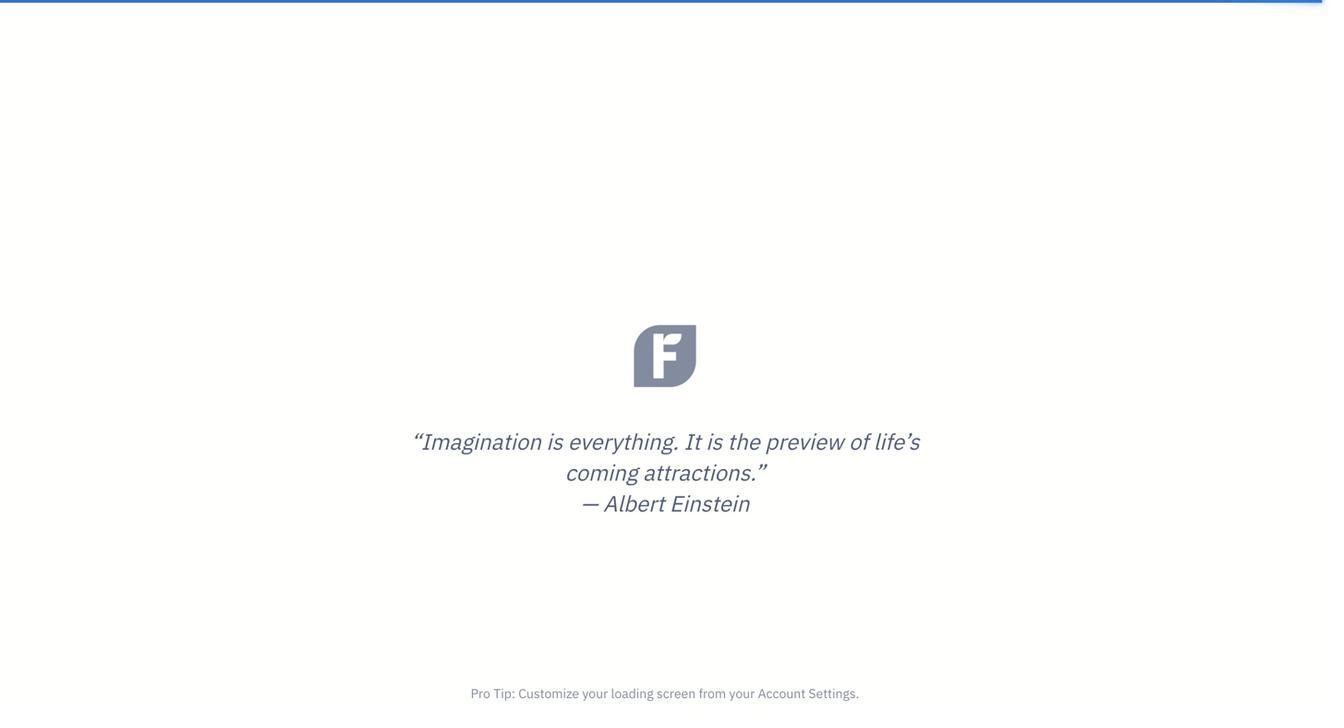 Task type: vqa. For each thing, say whether or not it's contained in the screenshot.
"invoice" ICON
no



Task type: describe. For each thing, give the bounding box(es) containing it.
(123) 456-7890 text field
[[207, 421, 665, 462]]



Task type: locate. For each thing, give the bounding box(es) containing it.
None text field
[[207, 259, 429, 299]]

None text field
[[443, 259, 665, 299]]

Country text field
[[209, 342, 663, 379]]



